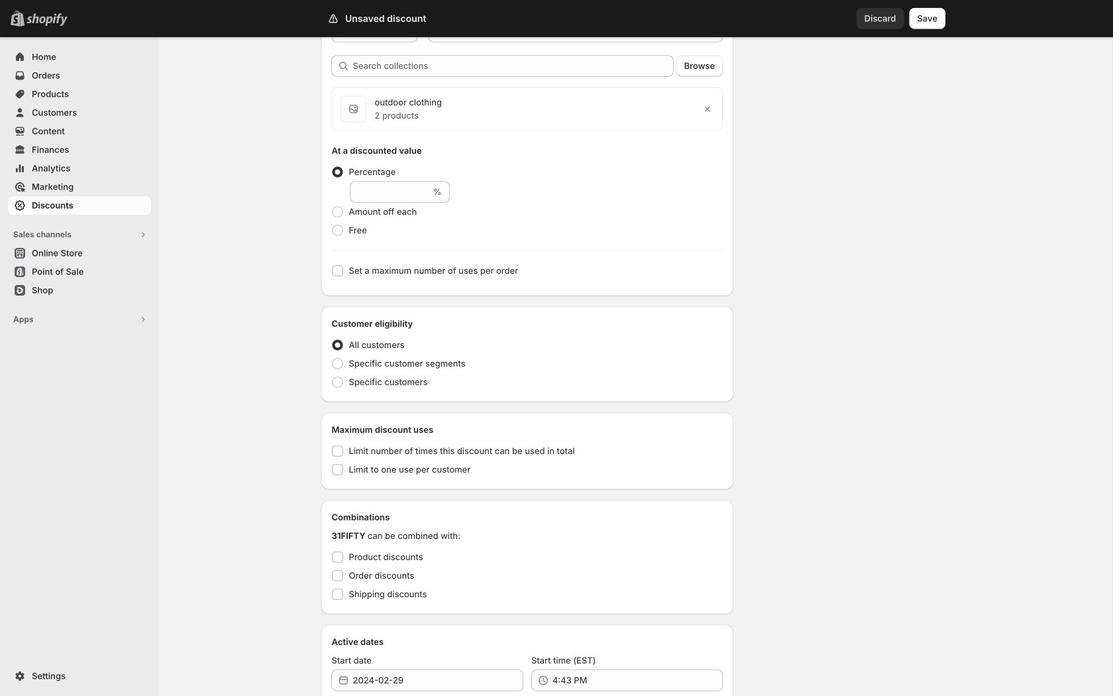 Task type: describe. For each thing, give the bounding box(es) containing it.
Enter time text field
[[553, 670, 723, 691]]



Task type: locate. For each thing, give the bounding box(es) containing it.
YYYY-MM-DD text field
[[353, 670, 524, 691]]

shopify image
[[27, 13, 68, 26]]

Search collections text field
[[353, 55, 674, 77]]

None text field
[[332, 21, 418, 42], [350, 181, 431, 203], [332, 21, 418, 42], [350, 181, 431, 203]]



Task type: vqa. For each thing, say whether or not it's contained in the screenshot.
Shopify image
yes



